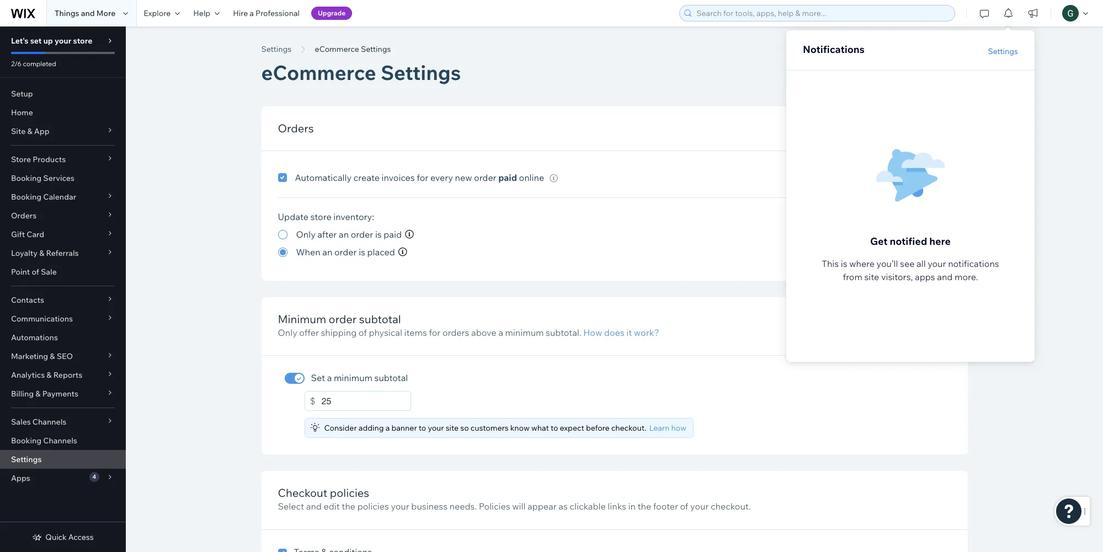 Task type: describe. For each thing, give the bounding box(es) containing it.
1 horizontal spatial store
[[311, 211, 332, 222]]

0 horizontal spatial for
[[417, 172, 429, 183]]

online
[[519, 172, 544, 183]]

when
[[296, 247, 321, 258]]

Enter amount text field
[[322, 392, 411, 412]]

0 vertical spatial orders
[[278, 121, 314, 135]]

apps
[[915, 272, 936, 283]]

order inside minimum order subtotal only offer shipping of physical items for orders above a minimum subtotal. how does it work?
[[329, 312, 357, 326]]

point of sale
[[11, 267, 57, 277]]

sales channels button
[[0, 413, 126, 432]]

0 vertical spatial ecommerce settings
[[315, 44, 391, 54]]

& for site
[[27, 126, 32, 136]]

orders
[[443, 327, 470, 338]]

visitors,
[[882, 272, 913, 283]]

physical
[[369, 327, 402, 338]]

footer
[[654, 502, 679, 513]]

set a minimum subtotal
[[311, 373, 408, 384]]

hire a professional link
[[226, 0, 306, 27]]

things
[[55, 8, 79, 18]]

your left so
[[428, 423, 444, 433]]

automations
[[11, 333, 58, 343]]

communications button
[[0, 310, 126, 329]]

new
[[455, 172, 472, 183]]

analytics
[[11, 370, 45, 380]]

booking calendar
[[11, 192, 76, 202]]

1 vertical spatial policies
[[358, 502, 389, 513]]

items
[[404, 327, 427, 338]]

checkout policies select and edit the policies your business needs. policies will appear as clickable links in the footer of your checkout.
[[278, 487, 751, 513]]

booking for booking channels
[[11, 436, 42, 446]]

2/6
[[11, 60, 21, 68]]

Search for tools, apps, help & more... field
[[693, 6, 952, 21]]

how does it work? link
[[584, 327, 659, 338]]

learn
[[649, 423, 670, 433]]

gift card
[[11, 230, 44, 240]]

it
[[627, 327, 632, 338]]

is inside this is where you'll see all your notifications from site visitors, apps and more.
[[841, 258, 848, 269]]

more.
[[955, 272, 979, 283]]

customers
[[471, 423, 509, 433]]

billing & payments button
[[0, 385, 126, 404]]

order down inventory:
[[351, 229, 373, 240]]

a inside minimum order subtotal only offer shipping of physical items for orders above a minimum subtotal. how does it work?
[[499, 327, 503, 338]]

store products
[[11, 155, 66, 165]]

info tooltip image
[[398, 248, 407, 257]]

1 vertical spatial is
[[359, 247, 365, 258]]

sales channels
[[11, 417, 66, 427]]

communications
[[11, 314, 73, 324]]

1 vertical spatial subtotal
[[375, 373, 408, 384]]

home
[[11, 108, 33, 118]]

only after an order is paid
[[296, 229, 402, 240]]

1 the from the left
[[342, 502, 356, 513]]

notifications
[[803, 43, 865, 56]]

appear
[[528, 502, 557, 513]]

clickable
[[570, 502, 606, 513]]

for inside minimum order subtotal only offer shipping of physical items for orders above a minimum subtotal. how does it work?
[[429, 327, 441, 338]]

and inside this is where you'll see all your notifications from site visitors, apps and more.
[[938, 272, 953, 283]]

access
[[68, 533, 94, 543]]

0 vertical spatial is
[[375, 229, 382, 240]]

this is where you'll see all your notifications from site visitors, apps and more.
[[822, 258, 1000, 283]]

1 vertical spatial site
[[446, 423, 459, 433]]

checkout
[[278, 487, 328, 500]]

booking for booking calendar
[[11, 192, 42, 202]]

loyalty & referrals
[[11, 248, 79, 258]]

this
[[822, 258, 839, 269]]

referrals
[[46, 248, 79, 258]]

store inside sidebar element
[[73, 36, 92, 46]]

sale
[[41, 267, 57, 277]]

help button
[[187, 0, 226, 27]]

minimum
[[278, 312, 326, 326]]

info tooltip image for automatically create invoices for every new order
[[550, 174, 558, 183]]

booking services link
[[0, 169, 126, 188]]

expect
[[560, 423, 585, 433]]

subtotal inside minimum order subtotal only offer shipping of physical items for orders above a minimum subtotal. how does it work?
[[359, 312, 401, 326]]

after
[[318, 229, 337, 240]]

see
[[901, 258, 915, 269]]

create
[[354, 172, 380, 183]]

select
[[278, 502, 304, 513]]

calendar
[[43, 192, 76, 202]]

setup link
[[0, 84, 126, 103]]

let's set up your store
[[11, 36, 92, 46]]

services
[[43, 173, 74, 183]]

quick access button
[[32, 533, 94, 543]]

work?
[[634, 327, 659, 338]]

marketing
[[11, 352, 48, 362]]

channels for sales channels
[[32, 417, 66, 427]]

app
[[34, 126, 49, 136]]

know
[[511, 423, 530, 433]]

let's
[[11, 36, 28, 46]]

sales
[[11, 417, 31, 427]]

gift card button
[[0, 225, 126, 244]]

upgrade button
[[311, 7, 352, 20]]

things and more
[[55, 8, 116, 18]]

setup
[[11, 89, 33, 99]]

sidebar element
[[0, 27, 126, 553]]

from
[[843, 272, 863, 283]]

hire
[[233, 8, 248, 18]]

minimum inside minimum order subtotal only offer shipping of physical items for orders above a minimum subtotal. how does it work?
[[505, 327, 544, 338]]

checkout. inside checkout policies select and edit the policies your business needs. policies will appear as clickable links in the footer of your checkout.
[[711, 502, 751, 513]]

0 horizontal spatial and
[[81, 8, 95, 18]]

links
[[608, 502, 627, 513]]

hire a professional
[[233, 8, 300, 18]]

and inside checkout policies select and edit the policies your business needs. policies will appear as clickable links in the footer of your checkout.
[[306, 502, 322, 513]]

all
[[917, 258, 926, 269]]

when an order is placed
[[296, 247, 395, 258]]

how
[[584, 327, 602, 338]]

set
[[30, 36, 42, 46]]



Task type: locate. For each thing, give the bounding box(es) containing it.
info tooltip image
[[550, 174, 558, 183], [405, 230, 414, 239]]

2 booking from the top
[[11, 192, 42, 202]]

0 horizontal spatial info tooltip image
[[405, 230, 414, 239]]

site inside this is where you'll see all your notifications from site visitors, apps and more.
[[865, 272, 880, 283]]

0 vertical spatial subtotal
[[359, 312, 401, 326]]

0 vertical spatial settings link
[[256, 44, 297, 55]]

1 vertical spatial settings link
[[0, 451, 126, 469]]

1 vertical spatial checkout.
[[711, 502, 751, 513]]

1 horizontal spatial and
[[306, 502, 322, 513]]

is
[[375, 229, 382, 240], [359, 247, 365, 258], [841, 258, 848, 269]]

0 horizontal spatial minimum
[[334, 373, 373, 384]]

$
[[310, 396, 316, 407]]

1 vertical spatial an
[[323, 247, 333, 258]]

store up after
[[311, 211, 332, 222]]

orders
[[278, 121, 314, 135], [11, 211, 37, 221]]

will
[[512, 502, 526, 513]]

1 horizontal spatial to
[[551, 423, 558, 433]]

subtotal up the enter amount 'text box' on the left
[[375, 373, 408, 384]]

booking for booking services
[[11, 173, 42, 183]]

needs.
[[450, 502, 477, 513]]

booking services
[[11, 173, 74, 183]]

store
[[73, 36, 92, 46], [311, 211, 332, 222]]

here
[[930, 235, 951, 248]]

settings link down professional
[[256, 44, 297, 55]]

contacts button
[[0, 291, 126, 310]]

0 vertical spatial store
[[73, 36, 92, 46]]

2 the from the left
[[638, 502, 652, 513]]

billing
[[11, 389, 34, 399]]

channels up 'booking channels'
[[32, 417, 66, 427]]

& right the billing
[[35, 389, 41, 399]]

0 vertical spatial booking
[[11, 173, 42, 183]]

2 to from the left
[[551, 423, 558, 433]]

banner
[[392, 423, 417, 433]]

0 vertical spatial channels
[[32, 417, 66, 427]]

home link
[[0, 103, 126, 122]]

adding
[[359, 423, 384, 433]]

0 horizontal spatial an
[[323, 247, 333, 258]]

marketing & seo button
[[0, 347, 126, 366]]

automatically
[[295, 172, 352, 183]]

booking down store
[[11, 173, 42, 183]]

paid up info tooltip image
[[384, 229, 402, 240]]

get notified here
[[871, 235, 951, 248]]

order down only after an order is paid
[[335, 247, 357, 258]]

to right what on the bottom
[[551, 423, 558, 433]]

settings link down 'booking channels'
[[0, 451, 126, 469]]

settings link
[[256, 44, 297, 55], [0, 451, 126, 469]]

1 vertical spatial minimum
[[334, 373, 373, 384]]

help
[[193, 8, 210, 18]]

is up placed
[[375, 229, 382, 240]]

2 horizontal spatial and
[[938, 272, 953, 283]]

& right site
[[27, 126, 32, 136]]

booking down 'sales'
[[11, 436, 42, 446]]

0 vertical spatial info tooltip image
[[550, 174, 558, 183]]

0 horizontal spatial checkout.
[[612, 423, 647, 433]]

to
[[419, 423, 426, 433], [551, 423, 558, 433]]

settings button
[[988, 46, 1019, 56]]

to right banner
[[419, 423, 426, 433]]

0 vertical spatial policies
[[330, 487, 369, 500]]

0 vertical spatial only
[[296, 229, 316, 240]]

1 horizontal spatial minimum
[[505, 327, 544, 338]]

a right 'hire'
[[250, 8, 254, 18]]

1 vertical spatial info tooltip image
[[405, 230, 414, 239]]

point of sale link
[[0, 263, 126, 282]]

1 horizontal spatial is
[[375, 229, 382, 240]]

0 vertical spatial checkout.
[[612, 423, 647, 433]]

a right above
[[499, 327, 503, 338]]

an down after
[[323, 247, 333, 258]]

an right after
[[339, 229, 349, 240]]

orders button
[[0, 206, 126, 225]]

contacts
[[11, 295, 44, 305]]

1 vertical spatial store
[[311, 211, 332, 222]]

order up the shipping
[[329, 312, 357, 326]]

booking channels link
[[0, 432, 126, 451]]

is right this
[[841, 258, 848, 269]]

your right up
[[55, 36, 71, 46]]

1 vertical spatial only
[[278, 327, 297, 338]]

marketing & seo
[[11, 352, 73, 362]]

2 vertical spatial of
[[680, 502, 689, 513]]

booking inside dropdown button
[[11, 192, 42, 202]]

policies
[[479, 502, 511, 513]]

shipping
[[321, 327, 357, 338]]

0 horizontal spatial settings link
[[0, 451, 126, 469]]

1 horizontal spatial orders
[[278, 121, 314, 135]]

& for marketing
[[50, 352, 55, 362]]

1 to from the left
[[419, 423, 426, 433]]

where
[[850, 258, 875, 269]]

2 vertical spatial is
[[841, 258, 848, 269]]

for left every
[[417, 172, 429, 183]]

subtotal.
[[546, 327, 582, 338]]

a
[[250, 8, 254, 18], [499, 327, 503, 338], [327, 373, 332, 384], [386, 423, 390, 433]]

get
[[871, 235, 888, 248]]

2 vertical spatial and
[[306, 502, 322, 513]]

apps
[[11, 474, 30, 484]]

1 vertical spatial ecommerce settings
[[261, 60, 461, 85]]

0 horizontal spatial orders
[[11, 211, 37, 221]]

analytics & reports
[[11, 370, 82, 380]]

booking calendar button
[[0, 188, 126, 206]]

your left business
[[391, 502, 410, 513]]

& for loyalty
[[39, 248, 44, 258]]

an
[[339, 229, 349, 240], [323, 247, 333, 258]]

your right the footer at the right of page
[[691, 502, 709, 513]]

channels inside dropdown button
[[32, 417, 66, 427]]

site left so
[[446, 423, 459, 433]]

products
[[33, 155, 66, 165]]

settings inside sidebar element
[[11, 455, 42, 465]]

orders inside popup button
[[11, 211, 37, 221]]

1 vertical spatial for
[[429, 327, 441, 338]]

of inside checkout policies select and edit the policies your business needs. policies will appear as clickable links in the footer of your checkout.
[[680, 502, 689, 513]]

a right set
[[327, 373, 332, 384]]

as
[[559, 502, 568, 513]]

1 vertical spatial of
[[359, 327, 367, 338]]

business
[[412, 502, 448, 513]]

settings
[[261, 44, 292, 54], [361, 44, 391, 54], [988, 46, 1019, 56], [381, 60, 461, 85], [11, 455, 42, 465]]

1 vertical spatial and
[[938, 272, 953, 283]]

0 vertical spatial site
[[865, 272, 880, 283]]

is left placed
[[359, 247, 365, 258]]

0 horizontal spatial store
[[73, 36, 92, 46]]

so
[[461, 423, 469, 433]]

your inside this is where you'll see all your notifications from site visitors, apps and more.
[[928, 258, 947, 269]]

loyalty & referrals button
[[0, 244, 126, 263]]

only down minimum
[[278, 327, 297, 338]]

0 horizontal spatial is
[[359, 247, 365, 258]]

order right new
[[474, 172, 497, 183]]

of inside sidebar element
[[32, 267, 39, 277]]

policies right edit on the left of page
[[358, 502, 389, 513]]

paid left online
[[499, 172, 517, 183]]

only inside minimum order subtotal only offer shipping of physical items for orders above a minimum subtotal. how does it work?
[[278, 327, 297, 338]]

1 horizontal spatial for
[[429, 327, 441, 338]]

store down things and more
[[73, 36, 92, 46]]

inventory:
[[334, 211, 374, 222]]

above
[[471, 327, 497, 338]]

&
[[27, 126, 32, 136], [39, 248, 44, 258], [50, 352, 55, 362], [47, 370, 52, 380], [35, 389, 41, 399]]

1 booking from the top
[[11, 173, 42, 183]]

site
[[11, 126, 26, 136]]

minimum left subtotal.
[[505, 327, 544, 338]]

policies up edit on the left of page
[[330, 487, 369, 500]]

automatically create invoices for every new order paid online
[[295, 172, 544, 183]]

0 vertical spatial for
[[417, 172, 429, 183]]

0 horizontal spatial the
[[342, 502, 356, 513]]

minimum
[[505, 327, 544, 338], [334, 373, 373, 384]]

a inside hire a professional link
[[250, 8, 254, 18]]

minimum order subtotal only offer shipping of physical items for orders above a minimum subtotal. how does it work?
[[278, 312, 659, 338]]

0 vertical spatial an
[[339, 229, 349, 240]]

and left more
[[81, 8, 95, 18]]

every
[[431, 172, 453, 183]]

2 horizontal spatial of
[[680, 502, 689, 513]]

0 horizontal spatial paid
[[384, 229, 402, 240]]

1 horizontal spatial of
[[359, 327, 367, 338]]

info tooltip image for only after an order is paid
[[405, 230, 414, 239]]

0 vertical spatial paid
[[499, 172, 517, 183]]

& for billing
[[35, 389, 41, 399]]

checkout.
[[612, 423, 647, 433], [711, 502, 751, 513]]

invoices
[[382, 172, 415, 183]]

1 horizontal spatial an
[[339, 229, 349, 240]]

for right items
[[429, 327, 441, 338]]

0 horizontal spatial of
[[32, 267, 39, 277]]

booking channels
[[11, 436, 77, 446]]

0 vertical spatial of
[[32, 267, 39, 277]]

site & app
[[11, 126, 49, 136]]

of inside minimum order subtotal only offer shipping of physical items for orders above a minimum subtotal. how does it work?
[[359, 327, 367, 338]]

1 vertical spatial paid
[[384, 229, 402, 240]]

& left the reports
[[47, 370, 52, 380]]

consider adding a banner to your site so customers know what to expect before checkout. learn how
[[324, 423, 687, 433]]

1 vertical spatial orders
[[11, 211, 37, 221]]

1 vertical spatial ecommerce
[[261, 60, 376, 85]]

0 horizontal spatial site
[[446, 423, 459, 433]]

channels down sales channels dropdown button
[[43, 436, 77, 446]]

0 vertical spatial and
[[81, 8, 95, 18]]

3 booking from the top
[[11, 436, 42, 446]]

booking down booking services
[[11, 192, 42, 202]]

update
[[278, 211, 309, 222]]

1 vertical spatial channels
[[43, 436, 77, 446]]

analytics & reports button
[[0, 366, 126, 385]]

1 horizontal spatial info tooltip image
[[550, 174, 558, 183]]

2 horizontal spatial is
[[841, 258, 848, 269]]

a right adding
[[386, 423, 390, 433]]

0 vertical spatial ecommerce
[[315, 44, 359, 54]]

minimum up the enter amount 'text box' on the left
[[334, 373, 373, 384]]

info tooltip image up info tooltip image
[[405, 230, 414, 239]]

& for analytics
[[47, 370, 52, 380]]

site
[[865, 272, 880, 283], [446, 423, 459, 433]]

more
[[96, 8, 116, 18]]

offer
[[299, 327, 319, 338]]

subtotal up the physical
[[359, 312, 401, 326]]

2 vertical spatial booking
[[11, 436, 42, 446]]

explore
[[144, 8, 171, 18]]

and right apps
[[938, 272, 953, 283]]

does
[[604, 327, 625, 338]]

booking
[[11, 173, 42, 183], [11, 192, 42, 202], [11, 436, 42, 446]]

1 horizontal spatial settings link
[[256, 44, 297, 55]]

4
[[92, 474, 96, 481]]

edit
[[324, 502, 340, 513]]

quick access
[[45, 533, 94, 543]]

only up 'when'
[[296, 229, 316, 240]]

site down where
[[865, 272, 880, 283]]

and down checkout
[[306, 502, 322, 513]]

1 horizontal spatial paid
[[499, 172, 517, 183]]

0 vertical spatial minimum
[[505, 327, 544, 338]]

your right all
[[928, 258, 947, 269]]

card
[[27, 230, 44, 240]]

& left "seo"
[[50, 352, 55, 362]]

up
[[43, 36, 53, 46]]

your inside sidebar element
[[55, 36, 71, 46]]

the right edit on the left of page
[[342, 502, 356, 513]]

reports
[[53, 370, 82, 380]]

payments
[[42, 389, 78, 399]]

1 horizontal spatial site
[[865, 272, 880, 283]]

of left sale
[[32, 267, 39, 277]]

the right the in
[[638, 502, 652, 513]]

ecommerce settings
[[315, 44, 391, 54], [261, 60, 461, 85]]

& right loyalty at the left of page
[[39, 248, 44, 258]]

1 horizontal spatial checkout.
[[711, 502, 751, 513]]

0 horizontal spatial to
[[419, 423, 426, 433]]

info tooltip image right online
[[550, 174, 558, 183]]

consider
[[324, 423, 357, 433]]

update store inventory:
[[278, 211, 374, 222]]

of right the footer at the right of page
[[680, 502, 689, 513]]

policies
[[330, 487, 369, 500], [358, 502, 389, 513]]

channels for booking channels
[[43, 436, 77, 446]]

1 horizontal spatial the
[[638, 502, 652, 513]]

of left the physical
[[359, 327, 367, 338]]

1 vertical spatial booking
[[11, 192, 42, 202]]



Task type: vqa. For each thing, say whether or not it's contained in the screenshot.
and to the middle
yes



